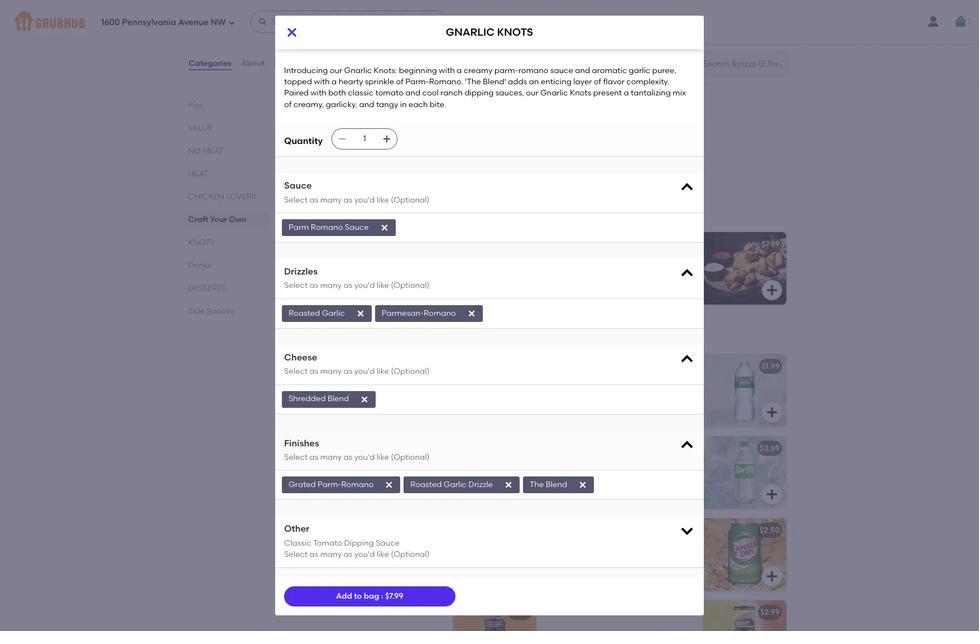 Task type: vqa. For each thing, say whether or not it's contained in the screenshot.
Taco Bell
no



Task type: describe. For each thing, give the bounding box(es) containing it.
add to bag : $7.99
[[336, 592, 403, 601]]

side sauces tab
[[188, 305, 266, 317]]

chicken
[[188, 192, 224, 202]]

clicking
[[388, 134, 426, 143]]

like for finishes
[[377, 453, 389, 462]]

chicken lovers tab
[[188, 191, 266, 203]]

1 vertical spatial sauce
[[345, 223, 369, 232]]

parmesan-romano
[[382, 308, 456, 318]]

craft your own inside tab
[[188, 215, 246, 224]]

parm romano sauce
[[289, 223, 369, 232]]

garlicky,
[[326, 100, 357, 109]]

select for sauce
[[284, 195, 308, 205]]

toppings
[[302, 156, 342, 166]]

quantity
[[284, 135, 323, 146]]

like for cheese
[[377, 367, 389, 376]]

many for cheese
[[320, 367, 342, 376]]

blend for the blend
[[546, 480, 567, 490]]

like inside other classic tomato dipping sauce select as many as you'd like (optional)
[[377, 550, 389, 559]]

bottled coke button
[[295, 437, 536, 509]]

mango
[[302, 608, 334, 617]]

(optional) for drizzles
[[391, 281, 430, 291]]

:
[[381, 592, 383, 601]]

mango passion fruit
[[302, 608, 395, 617]]

dipping
[[465, 88, 494, 98]]

1 vertical spatial parm-
[[318, 480, 341, 490]]

pies
[[188, 100, 203, 110]]

fruit
[[373, 608, 395, 617]]

soda
[[660, 608, 682, 617]]

add
[[345, 145, 362, 154]]

0 vertical spatial craft
[[293, 84, 324, 98]]

no meat
[[188, 146, 224, 156]]

cheese select as many as you'd like (optional)
[[284, 352, 430, 376]]

roasted for roasted garlic
[[289, 308, 320, 318]]

own for by
[[354, 134, 374, 143]]

1600 pennsylvania avenue nw
[[101, 17, 226, 27]]

romano
[[518, 66, 548, 75]]

(optional) for cheese
[[391, 367, 430, 376]]

0 vertical spatial with
[[439, 66, 455, 75]]

sauce inside the sauce select as many as you'd like (optional)
[[284, 180, 312, 191]]

in
[[400, 100, 407, 109]]

ranch
[[441, 88, 463, 98]]

beginning
[[399, 66, 437, 75]]

dipping
[[344, 539, 374, 548]]

ginger berry lemonade soda
[[552, 608, 682, 617]]

2 vertical spatial with
[[311, 88, 326, 98]]

$13.99
[[504, 118, 527, 127]]

drizzles
[[284, 266, 318, 277]]

0 vertical spatial your
[[327, 84, 353, 98]]

passion
[[336, 608, 371, 617]]

1 horizontal spatial of
[[396, 77, 404, 87]]

an
[[529, 77, 539, 87]]

1 vertical spatial our
[[526, 88, 539, 98]]

knots tab
[[188, 237, 266, 248]]

ginger
[[552, 608, 583, 617]]

by
[[376, 134, 386, 143]]

drizzle
[[469, 480, 493, 490]]

no
[[188, 146, 201, 156]]

drinks tab
[[188, 260, 266, 271]]

classic
[[284, 539, 311, 548]]

smartwater 1l button
[[295, 355, 536, 427]]

paired
[[284, 88, 309, 98]]

puree,
[[652, 66, 676, 75]]

+
[[527, 118, 532, 127]]

Input item quantity number field
[[352, 129, 377, 149]]

romano for parmesan-
[[424, 308, 456, 318]]

you'd for finishes
[[354, 453, 375, 462]]

tangy
[[376, 100, 398, 109]]

knots
[[570, 88, 591, 98]]

categories
[[189, 59, 231, 68]]

desserts tab
[[188, 282, 266, 294]]

layer
[[573, 77, 592, 87]]

enticing
[[541, 77, 572, 87]]

2 horizontal spatial a
[[624, 88, 629, 98]]

$1.99
[[762, 362, 780, 371]]

value tab
[[188, 122, 266, 134]]

your inside tab
[[210, 215, 227, 224]]

flavor
[[603, 77, 625, 87]]

cool
[[422, 88, 439, 98]]

creamy,
[[294, 100, 324, 109]]

bottled fanta orange image
[[453, 519, 536, 591]]

1 button
[[954, 12, 970, 32]]

you'd for cheese
[[354, 367, 375, 376]]

2 vertical spatial romano
[[341, 480, 374, 490]]

own inside tab
[[229, 215, 246, 224]]

0 horizontal spatial a
[[332, 77, 337, 87]]

sauce inside other classic tomato dipping sauce select as many as you'd like (optional)
[[376, 539, 400, 548]]

the blend
[[530, 480, 567, 490]]

many inside other classic tomato dipping sauce select as many as you'd like (optional)
[[320, 550, 342, 559]]

remove
[[377, 145, 410, 154]]

0 horizontal spatial $7.99
[[385, 592, 403, 601]]

pies tab
[[188, 99, 266, 111]]

introducing
[[284, 66, 328, 75]]

about button
[[240, 44, 265, 84]]

vegan
[[302, 240, 330, 249]]

smartwater 1l image
[[453, 355, 536, 427]]

cheese
[[284, 352, 317, 363]]

topped
[[284, 77, 312, 87]]

'the
[[465, 77, 481, 87]]

$7.99 for vegan knots
[[511, 240, 530, 249]]

0 vertical spatial gnarlic knots
[[446, 26, 533, 39]]

sauces
[[206, 306, 234, 316]]

main navigation navigation
[[0, 0, 979, 44]]

shredded blend
[[289, 394, 349, 404]]

garlic
[[629, 66, 650, 75]]

bottled fanta orange
[[302, 526, 403, 535]]

avenue
[[178, 17, 209, 27]]

parm-
[[494, 66, 519, 75]]

gnarlic knots image
[[703, 232, 787, 305]]

drinks inside "tab"
[[188, 261, 211, 270]]

your for pizza
[[330, 118, 353, 127]]

grated
[[289, 480, 316, 490]]

reviews
[[274, 59, 305, 68]]

to
[[354, 592, 362, 601]]

sauces,
[[496, 88, 524, 98]]

svg image inside main navigation navigation
[[228, 19, 235, 26]]

$7.99 for gnarlic knots
[[762, 240, 780, 249]]

orange
[[368, 526, 403, 535]]

the
[[530, 480, 544, 490]]

craft your own tab
[[188, 214, 266, 226]]

select for drizzles
[[284, 281, 308, 291]]

side sauces
[[188, 306, 234, 316]]

2 vertical spatial and
[[359, 100, 374, 109]]

knots inside tab
[[188, 238, 215, 247]]

bottled sprite image
[[703, 437, 787, 509]]

shredded
[[289, 394, 326, 404]]

select inside other classic tomato dipping sauce select as many as you'd like (optional)
[[284, 550, 308, 559]]

bottled spring water image
[[703, 355, 787, 427]]

craft your own pizza image
[[453, 111, 536, 183]]

(optional) for sauce
[[391, 195, 430, 205]]

1 horizontal spatial gnarlic
[[540, 88, 568, 98]]

select for finishes
[[284, 453, 308, 462]]

berry
[[585, 608, 611, 617]]

$1.99 button
[[545, 355, 787, 427]]

0 vertical spatial a
[[457, 66, 462, 75]]

finishes select as many as you'd like (optional)
[[284, 438, 430, 462]]



Task type: locate. For each thing, give the bounding box(es) containing it.
you'd inside drizzles select as many as you'd like (optional)
[[354, 281, 375, 291]]

sauce
[[284, 180, 312, 191], [345, 223, 369, 232], [376, 539, 400, 548]]

adds
[[508, 77, 527, 87]]

2 like from the top
[[377, 281, 389, 291]]

0 horizontal spatial and
[[359, 100, 374, 109]]

knots
[[497, 26, 533, 39], [293, 206, 335, 220], [188, 238, 215, 247], [332, 240, 359, 249], [591, 240, 618, 249]]

hearty
[[339, 77, 363, 87]]

lovers
[[226, 192, 256, 202]]

1 vertical spatial blend
[[546, 480, 567, 490]]

select down 'drizzles'
[[284, 281, 308, 291]]

1 vertical spatial craft your own
[[188, 215, 246, 224]]

aromatic
[[592, 66, 627, 75]]

own up or
[[354, 134, 374, 143]]

$2.99
[[510, 608, 530, 617], [760, 608, 780, 617]]

blend for shredded blend
[[328, 394, 349, 404]]

own up tangy
[[356, 84, 383, 98]]

select inside cheese select as many as you'd like (optional)
[[284, 367, 308, 376]]

garlic down drizzles select as many as you'd like (optional)
[[322, 308, 345, 318]]

ginger berry lemonade soda image
[[703, 601, 787, 631]]

of down paired
[[284, 100, 292, 109]]

0 horizontal spatial gnarlic
[[446, 26, 495, 39]]

you'd for sauce
[[354, 195, 375, 205]]

and up layer
[[575, 66, 590, 75]]

bottled coke image
[[453, 437, 536, 509]]

1 like from the top
[[377, 195, 389, 205]]

of up tomato
[[396, 77, 404, 87]]

roasted down 'drizzles'
[[289, 308, 320, 318]]

0 horizontal spatial garlic
[[322, 308, 345, 318]]

as
[[310, 195, 318, 205], [344, 195, 352, 205], [310, 281, 318, 291], [344, 281, 352, 291], [310, 367, 318, 376], [344, 367, 352, 376], [310, 453, 318, 462], [344, 453, 352, 462], [310, 550, 318, 559], [344, 550, 352, 559]]

blend right shredded
[[328, 394, 349, 404]]

1 horizontal spatial drinks
[[293, 328, 330, 342]]

0 vertical spatial own
[[356, 84, 383, 98]]

select down finishes
[[284, 453, 308, 462]]

you'd inside other classic tomato dipping sauce select as many as you'd like (optional)
[[354, 550, 375, 559]]

like down remove
[[377, 195, 389, 205]]

0 vertical spatial bottled
[[302, 444, 338, 453]]

garlic for roasted garlic drizzle
[[444, 480, 467, 490]]

2 vertical spatial sauce
[[376, 539, 400, 548]]

0 horizontal spatial our
[[330, 66, 342, 75]]

knots:
[[374, 66, 397, 75]]

you'd for drizzles
[[354, 281, 375, 291]]

like inside finishes select as many as you'd like (optional)
[[377, 453, 389, 462]]

sauce select as many as you'd like (optional)
[[284, 180, 430, 205]]

sauce
[[550, 66, 573, 75]]

our up hearty
[[330, 66, 342, 75]]

4 (optional) from the top
[[391, 453, 430, 462]]

romano for parm
[[311, 223, 343, 232]]

parmesan-
[[382, 308, 424, 318]]

you'd inside finishes select as many as you'd like (optional)
[[354, 453, 375, 462]]

value
[[188, 123, 213, 133]]

svg image
[[954, 15, 967, 28], [258, 17, 267, 26], [338, 135, 347, 144], [383, 135, 391, 144], [515, 162, 529, 175], [679, 180, 695, 195], [380, 223, 389, 232], [679, 266, 695, 281], [765, 284, 779, 297], [679, 352, 695, 367], [504, 481, 513, 490], [515, 488, 529, 501], [679, 523, 695, 539], [515, 570, 529, 583]]

many up roasted garlic
[[320, 281, 342, 291]]

0 vertical spatial and
[[575, 66, 590, 75]]

0 horizontal spatial craft your own
[[188, 215, 246, 224]]

like right 1l
[[377, 367, 389, 376]]

1 horizontal spatial gnarlic
[[552, 240, 589, 249]]

heat tab
[[188, 168, 266, 180]]

5 you'd from the top
[[354, 550, 375, 559]]

bottled up tomato
[[302, 526, 338, 535]]

2 horizontal spatial and
[[575, 66, 590, 75]]

your up to
[[330, 134, 352, 143]]

you'd
[[354, 195, 375, 205], [354, 281, 375, 291], [354, 367, 375, 376], [354, 453, 375, 462], [354, 550, 375, 559]]

svg image inside 1 button
[[954, 15, 967, 28]]

other classic tomato dipping sauce select as many as you'd like (optional)
[[284, 524, 430, 559]]

bite.
[[430, 100, 446, 109]]

2 $2.99 from the left
[[760, 608, 780, 617]]

bottled left coke
[[302, 444, 338, 453]]

select inside the sauce select as many as you'd like (optional)
[[284, 195, 308, 205]]

craft your own down chicken lovers
[[188, 215, 246, 224]]

0 horizontal spatial blend
[[328, 394, 349, 404]]

many for finishes
[[320, 453, 342, 462]]

0 vertical spatial craft your own
[[293, 84, 383, 98]]

1 vertical spatial craft
[[188, 215, 208, 224]]

2 horizontal spatial $7.99
[[762, 240, 780, 249]]

1 horizontal spatial craft your own
[[293, 84, 383, 98]]

$2.50 button
[[545, 519, 787, 591]]

craft up "below"
[[302, 134, 328, 143]]

1 vertical spatial bottled
[[302, 526, 338, 535]]

vegan knots image
[[453, 232, 536, 305]]

drizzles select as many as you'd like (optional)
[[284, 266, 430, 291]]

heat
[[188, 169, 208, 179]]

0 horizontal spatial gnarlic knots
[[446, 26, 533, 39]]

garlic for roasted garlic
[[322, 308, 345, 318]]

craft for craft your own pizza
[[302, 118, 329, 127]]

$2.99 for "ginger berry lemonade soda" image
[[760, 608, 780, 617]]

1600
[[101, 17, 120, 27]]

0 horizontal spatial of
[[284, 100, 292, 109]]

(optional) right 1l
[[391, 367, 430, 376]]

1 vertical spatial and
[[405, 88, 421, 98]]

a up romano.
[[457, 66, 462, 75]]

ginger ale image
[[703, 519, 787, 591]]

roasted garlic
[[289, 308, 345, 318]]

with
[[439, 66, 455, 75], [314, 77, 330, 87], [311, 88, 326, 98]]

sauce down toppings
[[284, 180, 312, 191]]

many inside finishes select as many as you'd like (optional)
[[320, 453, 342, 462]]

0 vertical spatial parm-
[[405, 77, 429, 87]]

select down classic
[[284, 550, 308, 559]]

of right layer
[[594, 77, 601, 87]]

0 horizontal spatial sauce
[[284, 180, 312, 191]]

own
[[355, 118, 375, 127], [354, 134, 374, 143]]

your for by
[[330, 134, 352, 143]]

1 select from the top
[[284, 195, 308, 205]]

and up each
[[405, 88, 421, 98]]

3 select from the top
[[284, 367, 308, 376]]

reviews button
[[274, 44, 306, 84]]

craft for craft your own by clicking below to add or remove toppings
[[302, 134, 328, 143]]

select inside finishes select as many as you'd like (optional)
[[284, 453, 308, 462]]

4 select from the top
[[284, 453, 308, 462]]

2 craft from the top
[[302, 134, 328, 143]]

$13.99 +
[[504, 118, 532, 127]]

1 vertical spatial a
[[332, 77, 337, 87]]

0 horizontal spatial craft
[[188, 215, 208, 224]]

1 $2.99 from the left
[[510, 608, 530, 617]]

2 bottled from the top
[[302, 526, 338, 535]]

craft down "chicken"
[[188, 215, 208, 224]]

1 horizontal spatial gnarlic knots
[[552, 240, 618, 249]]

your inside the craft your own by clicking below to add or remove toppings
[[330, 134, 352, 143]]

$3.69
[[760, 444, 780, 453]]

like up parmesan-
[[377, 281, 389, 291]]

craft your own up "garlicky,"
[[293, 84, 383, 98]]

1 vertical spatial gnarlic
[[540, 88, 568, 98]]

many up shredded blend in the bottom left of the page
[[320, 367, 342, 376]]

0 vertical spatial roasted
[[289, 308, 320, 318]]

own down lovers
[[229, 215, 246, 224]]

1 horizontal spatial a
[[457, 66, 462, 75]]

like
[[377, 195, 389, 205], [377, 281, 389, 291], [377, 367, 389, 376], [377, 453, 389, 462], [377, 550, 389, 559]]

Search &pizza (E Street) search field
[[702, 59, 787, 69]]

2 horizontal spatial of
[[594, 77, 601, 87]]

1 vertical spatial craft
[[302, 134, 328, 143]]

select inside drizzles select as many as you'd like (optional)
[[284, 281, 308, 291]]

3 many from the top
[[320, 367, 342, 376]]

(optional) up roasted garlic drizzle
[[391, 453, 430, 462]]

classic
[[348, 88, 374, 98]]

$3.69 button
[[545, 437, 787, 509]]

1 horizontal spatial our
[[526, 88, 539, 98]]

own inside the craft your own by clicking below to add or remove toppings
[[354, 134, 374, 143]]

your up "garlicky,"
[[327, 84, 353, 98]]

0 horizontal spatial roasted
[[289, 308, 320, 318]]

(optional) down remove
[[391, 195, 430, 205]]

1 horizontal spatial blend
[[546, 480, 567, 490]]

select
[[284, 195, 308, 205], [284, 281, 308, 291], [284, 367, 308, 376], [284, 453, 308, 462], [284, 550, 308, 559]]

finishes
[[284, 438, 319, 449]]

3 like from the top
[[377, 367, 389, 376]]

you'd inside cheese select as many as you'd like (optional)
[[354, 367, 375, 376]]

gnarlic up hearty
[[344, 66, 372, 75]]

romano
[[311, 223, 343, 232], [424, 308, 456, 318], [341, 480, 374, 490]]

bottled fanta orange button
[[295, 519, 536, 591]]

your
[[327, 84, 353, 98], [210, 215, 227, 224]]

sauce up vegan knots
[[345, 223, 369, 232]]

many for drizzles
[[320, 281, 342, 291]]

your down "garlicky,"
[[330, 118, 353, 127]]

0 vertical spatial your
[[330, 118, 353, 127]]

roasted left drizzle in the bottom of the page
[[410, 480, 442, 490]]

sauce down orange
[[376, 539, 400, 548]]

1 vertical spatial own
[[354, 134, 374, 143]]

many up "grated parm-romano"
[[320, 453, 342, 462]]

2 you'd from the top
[[354, 281, 375, 291]]

or
[[364, 145, 375, 154]]

0 vertical spatial garlic
[[322, 308, 345, 318]]

1 horizontal spatial craft
[[293, 84, 324, 98]]

(optional) inside other classic tomato dipping sauce select as many as you'd like (optional)
[[391, 550, 430, 559]]

1 horizontal spatial roasted
[[410, 480, 442, 490]]

many inside the sauce select as many as you'd like (optional)
[[320, 195, 342, 205]]

(optional) for finishes
[[391, 453, 430, 462]]

1 vertical spatial romano
[[424, 308, 456, 318]]

1 craft from the top
[[302, 118, 329, 127]]

craft inside the craft your own tab
[[188, 215, 208, 224]]

1 horizontal spatial own
[[356, 84, 383, 98]]

2 (optional) from the top
[[391, 281, 430, 291]]

pizza
[[377, 118, 400, 127]]

1 (optional) from the top
[[391, 195, 430, 205]]

craft up the creamy,
[[293, 84, 324, 98]]

0 vertical spatial gnarlic
[[446, 26, 495, 39]]

a down flavor
[[624, 88, 629, 98]]

1 vertical spatial roasted
[[410, 480, 442, 490]]

0 horizontal spatial gnarlic
[[344, 66, 372, 75]]

1 horizontal spatial $2.99
[[760, 608, 780, 617]]

0 horizontal spatial own
[[229, 215, 246, 224]]

1 horizontal spatial parm-
[[405, 77, 429, 87]]

like inside cheese select as many as you'd like (optional)
[[377, 367, 389, 376]]

like inside drizzles select as many as you'd like (optional)
[[377, 281, 389, 291]]

0 vertical spatial sauce
[[284, 180, 312, 191]]

like inside the sauce select as many as you'd like (optional)
[[377, 195, 389, 205]]

cbr image
[[703, 0, 787, 61]]

your down chicken lovers
[[210, 215, 227, 224]]

0 vertical spatial romano
[[311, 223, 343, 232]]

categories button
[[188, 44, 232, 84]]

many up parm romano sauce
[[320, 195, 342, 205]]

4 you'd from the top
[[354, 453, 375, 462]]

many
[[320, 195, 342, 205], [320, 281, 342, 291], [320, 367, 342, 376], [320, 453, 342, 462], [320, 550, 342, 559]]

0 horizontal spatial drinks
[[188, 261, 211, 270]]

add
[[336, 592, 352, 601]]

a up both
[[332, 77, 337, 87]]

own for pizza
[[355, 118, 375, 127]]

many for sauce
[[320, 195, 342, 205]]

drinks up desserts
[[188, 261, 211, 270]]

1 vertical spatial with
[[314, 77, 330, 87]]

1
[[967, 17, 970, 26]]

craft inside the craft your own by clicking below to add or remove toppings
[[302, 134, 328, 143]]

like right coke
[[377, 453, 389, 462]]

mango passion fruit image
[[453, 601, 536, 631]]

2 vertical spatial a
[[624, 88, 629, 98]]

dirty bird image
[[453, 0, 536, 61]]

1 vertical spatial gnarlic knots
[[552, 240, 618, 249]]

0 vertical spatial blend
[[328, 394, 349, 404]]

many down tomato
[[320, 550, 342, 559]]

2 horizontal spatial sauce
[[376, 539, 400, 548]]

creamy
[[464, 66, 493, 75]]

grated parm-romano
[[289, 480, 374, 490]]

svg image
[[228, 19, 235, 26], [285, 26, 299, 39], [515, 40, 529, 53], [765, 40, 779, 53], [356, 309, 365, 318], [467, 309, 476, 318], [360, 395, 369, 404], [515, 406, 529, 419], [765, 406, 779, 419], [679, 437, 695, 453], [385, 481, 394, 490], [578, 481, 587, 490], [765, 488, 779, 501], [765, 570, 779, 583]]

0 vertical spatial drinks
[[188, 261, 211, 270]]

5 many from the top
[[320, 550, 342, 559]]

1 many from the top
[[320, 195, 342, 205]]

(optional) inside cheese select as many as you'd like (optional)
[[391, 367, 430, 376]]

2 many from the top
[[320, 281, 342, 291]]

0 vertical spatial gnarlic
[[344, 66, 372, 75]]

0 horizontal spatial your
[[210, 215, 227, 224]]

0 vertical spatial own
[[355, 118, 375, 127]]

gnarlic
[[446, 26, 495, 39], [552, 240, 589, 249]]

craft your own
[[293, 84, 383, 98], [188, 215, 246, 224]]

(optional)
[[391, 195, 430, 205], [391, 281, 430, 291], [391, 367, 430, 376], [391, 453, 430, 462], [391, 550, 430, 559]]

lemonade
[[613, 608, 658, 617]]

and down classic
[[359, 100, 374, 109]]

parm- down beginning
[[405, 77, 429, 87]]

parm- right grated
[[318, 480, 341, 490]]

our down an in the top right of the page
[[526, 88, 539, 98]]

no meat tab
[[188, 145, 266, 157]]

many inside drizzles select as many as you'd like (optional)
[[320, 281, 342, 291]]

0 horizontal spatial $2.99
[[510, 608, 530, 617]]

garlic left drizzle in the bottom of the page
[[444, 480, 467, 490]]

1l
[[359, 362, 366, 371]]

bottled for bottled fanta orange
[[302, 526, 338, 535]]

bottled coke
[[302, 444, 363, 453]]

1 vertical spatial gnarlic
[[552, 240, 589, 249]]

parm
[[289, 223, 309, 232]]

5 (optional) from the top
[[391, 550, 430, 559]]

select down 'cheese'
[[284, 367, 308, 376]]

1 horizontal spatial sauce
[[345, 223, 369, 232]]

own up input item quantity number field
[[355, 118, 375, 127]]

1 horizontal spatial and
[[405, 88, 421, 98]]

(optional) down orange
[[391, 550, 430, 559]]

1 vertical spatial own
[[229, 215, 246, 224]]

you'd inside the sauce select as many as you'd like (optional)
[[354, 195, 375, 205]]

$2.99 for the mango passion fruit image
[[510, 608, 530, 617]]

introducing our gnarlic knots: beginning with a creamy parm-romano sauce and aromatic garlic puree, topped with a hearty sprinkle of parm-romano. 'the blend' adds an enticing layer of flavor complexity. paired with both classic tomato and cool ranch dipping sauces, our gnarlic knots present a tantalizing mix of creamy, garlicky, and tangy in each bite.
[[284, 66, 688, 109]]

1 vertical spatial drinks
[[293, 328, 330, 342]]

meat
[[203, 146, 224, 156]]

side
[[188, 306, 205, 316]]

5 select from the top
[[284, 550, 308, 559]]

1 vertical spatial your
[[330, 134, 352, 143]]

(optional) up parmesan-
[[391, 281, 430, 291]]

1 you'd from the top
[[354, 195, 375, 205]]

parm- inside introducing our gnarlic knots: beginning with a creamy parm-romano sauce and aromatic garlic puree, topped with a hearty sprinkle of parm-romano. 'the blend' adds an enticing layer of flavor complexity. paired with both classic tomato and cool ranch dipping sauces, our gnarlic knots present a tantalizing mix of creamy, garlicky, and tangy in each bite.
[[405, 77, 429, 87]]

(optional) inside the sauce select as many as you'd like (optional)
[[391, 195, 430, 205]]

drinks down roasted garlic
[[293, 328, 330, 342]]

1 horizontal spatial your
[[327, 84, 353, 98]]

like for drizzles
[[377, 281, 389, 291]]

1 horizontal spatial $7.99
[[511, 240, 530, 249]]

4 like from the top
[[377, 453, 389, 462]]

below
[[302, 145, 330, 154]]

many inside cheese select as many as you'd like (optional)
[[320, 367, 342, 376]]

(optional) inside drizzles select as many as you'd like (optional)
[[391, 281, 430, 291]]

nw
[[211, 17, 226, 27]]

fanta
[[340, 526, 366, 535]]

select up parm
[[284, 195, 308, 205]]

3 you'd from the top
[[354, 367, 375, 376]]

1 horizontal spatial garlic
[[444, 480, 467, 490]]

both
[[328, 88, 346, 98]]

blend'
[[483, 77, 506, 87]]

roasted for roasted garlic drizzle
[[410, 480, 442, 490]]

1 bottled from the top
[[302, 444, 338, 453]]

select for cheese
[[284, 367, 308, 376]]

1 vertical spatial garlic
[[444, 480, 467, 490]]

1 vertical spatial your
[[210, 215, 227, 224]]

blend right the "the"
[[546, 480, 567, 490]]

2 select from the top
[[284, 281, 308, 291]]

0 vertical spatial craft
[[302, 118, 329, 127]]

3 (optional) from the top
[[391, 367, 430, 376]]

smartwater 1l
[[302, 362, 366, 371]]

bottled for bottled coke
[[302, 444, 338, 453]]

with up the creamy,
[[311, 88, 326, 98]]

romano.
[[429, 77, 463, 87]]

(optional) inside finishes select as many as you'd like (optional)
[[391, 453, 430, 462]]

complexity.
[[627, 77, 670, 87]]

with up romano.
[[439, 66, 455, 75]]

5 like from the top
[[377, 550, 389, 559]]

gnarlic knots
[[446, 26, 533, 39], [552, 240, 618, 249]]

0 vertical spatial our
[[330, 66, 342, 75]]

4 many from the top
[[320, 453, 342, 462]]

roasted
[[289, 308, 320, 318], [410, 480, 442, 490]]

0 horizontal spatial parm-
[[318, 480, 341, 490]]

$2.50
[[760, 526, 780, 535]]

craft down the creamy,
[[302, 118, 329, 127]]

with up both
[[314, 77, 330, 87]]

like down orange
[[377, 550, 389, 559]]

like for sauce
[[377, 195, 389, 205]]

gnarlic down enticing on the right
[[540, 88, 568, 98]]

roasted garlic drizzle
[[410, 480, 493, 490]]

craft your own by clicking below to add or remove toppings
[[302, 134, 426, 166]]



